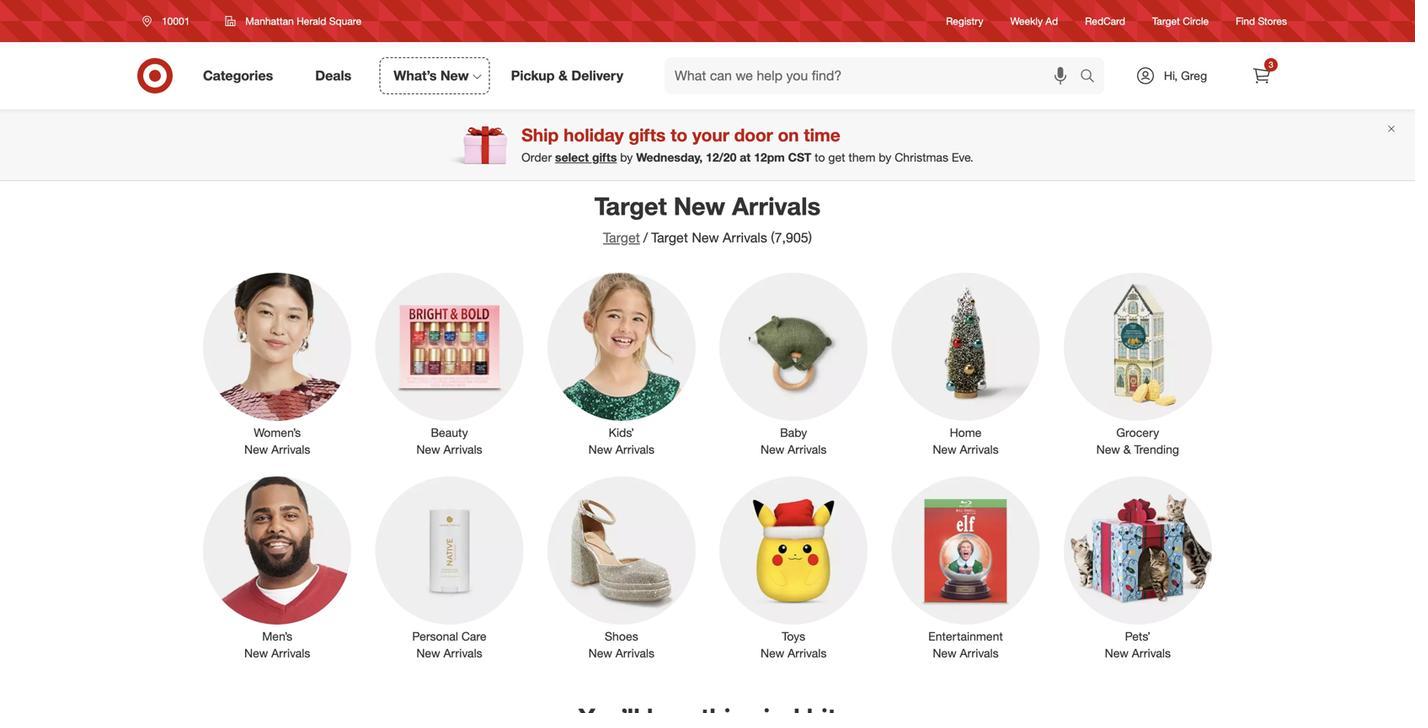 Task type: vqa. For each thing, say whether or not it's contained in the screenshot.


Task type: describe. For each thing, give the bounding box(es) containing it.
entertainment new arrivals
[[929, 629, 1003, 661]]

find stores link
[[1236, 14, 1287, 28]]

pets'
[[1125, 629, 1151, 644]]

new inside personal care new arrivals
[[416, 646, 440, 661]]

ship
[[522, 124, 559, 146]]

target left /
[[603, 230, 640, 246]]

herald
[[297, 15, 326, 27]]

0 horizontal spatial &
[[559, 67, 568, 84]]

new for men's
[[244, 646, 268, 661]]

weekly ad
[[1011, 15, 1058, 27]]

arrivals for beauty
[[444, 442, 482, 457]]

what's new
[[394, 67, 469, 84]]

target circle
[[1153, 15, 1209, 27]]

cst
[[788, 150, 812, 165]]

arrivals for men's
[[271, 646, 310, 661]]

beauty
[[431, 425, 468, 440]]

arrivals for target
[[732, 191, 821, 221]]

12pm
[[754, 150, 785, 165]]

3
[[1269, 59, 1274, 70]]

new right /
[[692, 230, 719, 246]]

stores
[[1258, 15, 1287, 27]]

your
[[692, 124, 730, 146]]

arrivals for toys
[[788, 646, 827, 661]]

new for baby
[[761, 442, 785, 457]]

personal
[[412, 629, 458, 644]]

1 vertical spatial to
[[815, 150, 825, 165]]

select
[[555, 150, 589, 165]]

arrivals for kids'
[[616, 442, 655, 457]]

What can we help you find? suggestions appear below search field
[[665, 57, 1084, 94]]

target link
[[603, 230, 640, 246]]

at
[[740, 150, 751, 165]]

0 vertical spatial gifts
[[629, 124, 666, 146]]

redcard link
[[1085, 14, 1126, 28]]

shoes new arrivals
[[589, 629, 655, 661]]

search button
[[1073, 57, 1113, 98]]

baby
[[780, 425, 807, 440]]

new for grocery
[[1097, 442, 1120, 457]]

manhattan herald square button
[[214, 6, 373, 36]]

new for home
[[933, 442, 957, 457]]

ship holiday gifts to your door on time order select gifts by wednesday, 12/20 at 12pm cst to get them by christmas eve.
[[522, 124, 974, 165]]

time
[[804, 124, 841, 146]]

2 by from the left
[[879, 150, 892, 165]]

(7,905)
[[771, 230, 812, 246]]

women's
[[254, 425, 301, 440]]

arrivals for home
[[960, 442, 999, 457]]

entertainment
[[929, 629, 1003, 644]]

registry link
[[946, 14, 984, 28]]

hi, greg
[[1164, 68, 1207, 83]]

new for entertainment
[[933, 646, 957, 661]]

square
[[329, 15, 362, 27]]

what's new link
[[379, 57, 490, 94]]

target new arrivals target / target new arrivals (7,905)
[[595, 191, 821, 246]]

categories link
[[189, 57, 294, 94]]

pickup
[[511, 67, 555, 84]]

12/20
[[706, 150, 737, 165]]

arrivals for shoes
[[616, 646, 655, 661]]

categories
[[203, 67, 273, 84]]

3 link
[[1244, 57, 1281, 94]]

men's new arrivals
[[244, 629, 310, 661]]

arrivals inside personal care new arrivals
[[444, 646, 482, 661]]

grocery
[[1117, 425, 1159, 440]]

target right /
[[651, 230, 688, 246]]

deals
[[315, 67, 352, 84]]

arrivals for entertainment
[[960, 646, 999, 661]]



Task type: locate. For each thing, give the bounding box(es) containing it.
arrivals inside women's new arrivals
[[271, 442, 310, 457]]

arrivals inside "baby new arrivals"
[[788, 442, 827, 457]]

ad
[[1046, 15, 1058, 27]]

arrivals down "shoes"
[[616, 646, 655, 661]]

new for shoes
[[589, 646, 612, 661]]

/
[[644, 230, 648, 246]]

trending
[[1134, 442, 1179, 457]]

new inside men's new arrivals
[[244, 646, 268, 661]]

pickup & delivery link
[[497, 57, 645, 94]]

them
[[849, 150, 876, 165]]

find stores
[[1236, 15, 1287, 27]]

new down beauty
[[416, 442, 440, 457]]

home new arrivals
[[933, 425, 999, 457]]

home
[[950, 425, 982, 440]]

new down "home"
[[933, 442, 957, 457]]

christmas
[[895, 150, 949, 165]]

0 horizontal spatial to
[[671, 124, 688, 146]]

arrivals inside the kids' new arrivals
[[616, 442, 655, 457]]

new inside beauty new arrivals
[[416, 442, 440, 457]]

hi,
[[1164, 68, 1178, 83]]

new for what's
[[441, 67, 469, 84]]

0 vertical spatial &
[[559, 67, 568, 84]]

shoes
[[605, 629, 638, 644]]

new down the grocery
[[1097, 442, 1120, 457]]

women's new arrivals
[[244, 425, 310, 457]]

what's
[[394, 67, 437, 84]]

kids' new arrivals
[[589, 425, 655, 457]]

arrivals down care
[[444, 646, 482, 661]]

arrivals down beauty
[[444, 442, 482, 457]]

10001 button
[[131, 6, 208, 36]]

& inside grocery new & trending
[[1124, 442, 1131, 457]]

beauty new arrivals
[[416, 425, 482, 457]]

arrivals inside home new arrivals
[[960, 442, 999, 457]]

&
[[559, 67, 568, 84], [1124, 442, 1131, 457]]

1 vertical spatial gifts
[[592, 150, 617, 165]]

search
[[1073, 69, 1113, 86]]

greg
[[1181, 68, 1207, 83]]

weekly
[[1011, 15, 1043, 27]]

new for kids'
[[589, 442, 612, 457]]

new inside pets' new arrivals
[[1105, 646, 1129, 661]]

arrivals down kids'
[[616, 442, 655, 457]]

target left 'circle'
[[1153, 15, 1180, 27]]

arrivals down "home"
[[960, 442, 999, 457]]

10001
[[162, 15, 190, 27]]

gifts down holiday
[[592, 150, 617, 165]]

redcard
[[1085, 15, 1126, 27]]

new inside women's new arrivals
[[244, 442, 268, 457]]

new for toys
[[761, 646, 785, 661]]

by right 'them'
[[879, 150, 892, 165]]

arrivals down pets'
[[1132, 646, 1171, 661]]

by
[[620, 150, 633, 165], [879, 150, 892, 165]]

manhattan herald square
[[245, 15, 362, 27]]

new down personal
[[416, 646, 440, 661]]

pickup & delivery
[[511, 67, 623, 84]]

grocery new & trending
[[1097, 425, 1179, 457]]

wednesday,
[[636, 150, 703, 165]]

men's
[[262, 629, 292, 644]]

target up target link on the top left
[[595, 191, 667, 221]]

arrivals down toys
[[788, 646, 827, 661]]

new inside the kids' new arrivals
[[589, 442, 612, 457]]

arrivals for pets'
[[1132, 646, 1171, 661]]

new for target
[[674, 191, 725, 221]]

new down "12/20"
[[674, 191, 725, 221]]

arrivals inside toys new arrivals
[[788, 646, 827, 661]]

new down toys
[[761, 646, 785, 661]]

kids'
[[609, 425, 634, 440]]

new for pets'
[[1105, 646, 1129, 661]]

weekly ad link
[[1011, 14, 1058, 28]]

new inside home new arrivals
[[933, 442, 957, 457]]

target
[[1153, 15, 1180, 27], [595, 191, 667, 221], [603, 230, 640, 246], [651, 230, 688, 246]]

delivery
[[572, 67, 623, 84]]

1 vertical spatial &
[[1124, 442, 1131, 457]]

new down baby
[[761, 442, 785, 457]]

holiday
[[564, 124, 624, 146]]

deals link
[[301, 57, 373, 94]]

0 horizontal spatial by
[[620, 150, 633, 165]]

arrivals down entertainment
[[960, 646, 999, 661]]

toys
[[782, 629, 806, 644]]

1 horizontal spatial gifts
[[629, 124, 666, 146]]

circle
[[1183, 15, 1209, 27]]

new for beauty
[[416, 442, 440, 457]]

new inside the entertainment new arrivals
[[933, 646, 957, 661]]

new right what's
[[441, 67, 469, 84]]

by down holiday
[[620, 150, 633, 165]]

new
[[441, 67, 469, 84], [674, 191, 725, 221], [692, 230, 719, 246], [244, 442, 268, 457], [416, 442, 440, 457], [589, 442, 612, 457], [761, 442, 785, 457], [933, 442, 957, 457], [1097, 442, 1120, 457], [244, 646, 268, 661], [416, 646, 440, 661], [589, 646, 612, 661], [761, 646, 785, 661], [933, 646, 957, 661], [1105, 646, 1129, 661]]

0 vertical spatial to
[[671, 124, 688, 146]]

1 horizontal spatial to
[[815, 150, 825, 165]]

arrivals down women's
[[271, 442, 310, 457]]

new down men's
[[244, 646, 268, 661]]

arrivals down men's
[[271, 646, 310, 661]]

manhattan
[[245, 15, 294, 27]]

target inside target circle link
[[1153, 15, 1180, 27]]

get
[[829, 150, 845, 165]]

pets' new arrivals
[[1105, 629, 1171, 661]]

new down kids'
[[589, 442, 612, 457]]

new for women's
[[244, 442, 268, 457]]

arrivals left (7,905)
[[723, 230, 767, 246]]

toys new arrivals
[[761, 629, 827, 661]]

order
[[522, 150, 552, 165]]

arrivals down baby
[[788, 442, 827, 457]]

new inside shoes new arrivals
[[589, 646, 612, 661]]

1 by from the left
[[620, 150, 633, 165]]

arrivals inside pets' new arrivals
[[1132, 646, 1171, 661]]

arrivals inside men's new arrivals
[[271, 646, 310, 661]]

1 horizontal spatial by
[[879, 150, 892, 165]]

arrivals inside shoes new arrivals
[[616, 646, 655, 661]]

0 horizontal spatial gifts
[[592, 150, 617, 165]]

to up wednesday,
[[671, 124, 688, 146]]

find
[[1236, 15, 1255, 27]]

target circle link
[[1153, 14, 1209, 28]]

personal care new arrivals
[[412, 629, 487, 661]]

new inside grocery new & trending
[[1097, 442, 1120, 457]]

1 horizontal spatial &
[[1124, 442, 1131, 457]]

registry
[[946, 15, 984, 27]]

care
[[462, 629, 487, 644]]

new down women's
[[244, 442, 268, 457]]

door
[[734, 124, 773, 146]]

new inside "baby new arrivals"
[[761, 442, 785, 457]]

& right pickup
[[559, 67, 568, 84]]

arrivals for women's
[[271, 442, 310, 457]]

to left get on the right of the page
[[815, 150, 825, 165]]

gifts up wednesday,
[[629, 124, 666, 146]]

arrivals inside beauty new arrivals
[[444, 442, 482, 457]]

arrivals for baby
[[788, 442, 827, 457]]

new inside toys new arrivals
[[761, 646, 785, 661]]

eve.
[[952, 150, 974, 165]]

baby new arrivals
[[761, 425, 827, 457]]

& down the grocery
[[1124, 442, 1131, 457]]

new down "shoes"
[[589, 646, 612, 661]]

to
[[671, 124, 688, 146], [815, 150, 825, 165]]

new down entertainment
[[933, 646, 957, 661]]

new down pets'
[[1105, 646, 1129, 661]]

arrivals inside the entertainment new arrivals
[[960, 646, 999, 661]]

gifts
[[629, 124, 666, 146], [592, 150, 617, 165]]

arrivals
[[732, 191, 821, 221], [723, 230, 767, 246], [271, 442, 310, 457], [444, 442, 482, 457], [616, 442, 655, 457], [788, 442, 827, 457], [960, 442, 999, 457], [271, 646, 310, 661], [444, 646, 482, 661], [616, 646, 655, 661], [788, 646, 827, 661], [960, 646, 999, 661], [1132, 646, 1171, 661]]

on
[[778, 124, 799, 146]]

arrivals up (7,905)
[[732, 191, 821, 221]]



